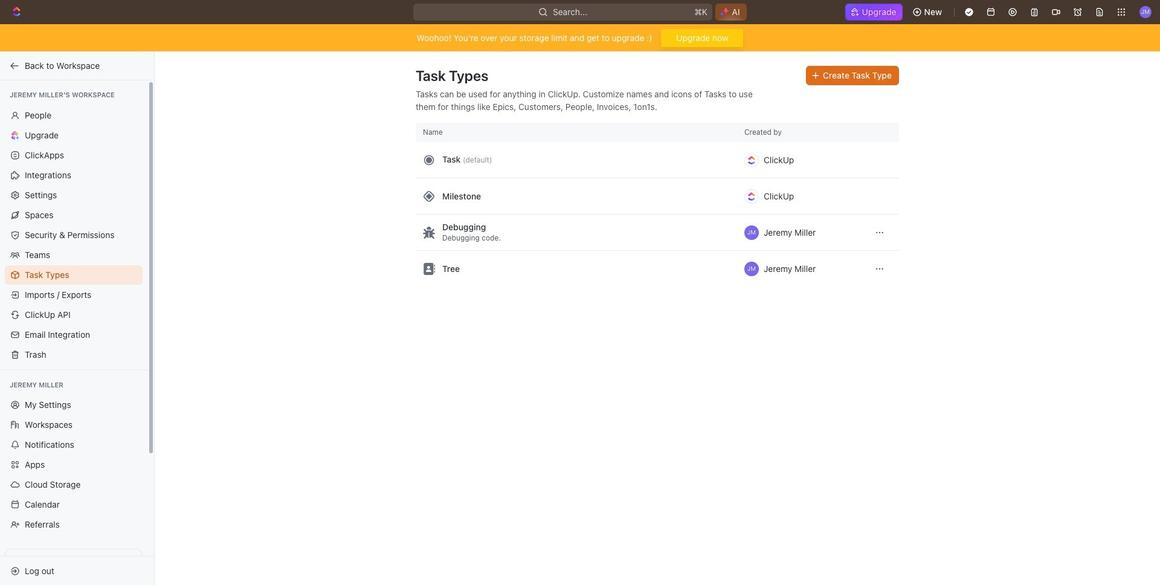 Task type: vqa. For each thing, say whether or not it's contained in the screenshot.
Upgrade link
no



Task type: describe. For each thing, give the bounding box(es) containing it.
address book image
[[423, 263, 435, 275]]



Task type: locate. For each thing, give the bounding box(es) containing it.
bug image
[[423, 226, 435, 239]]



